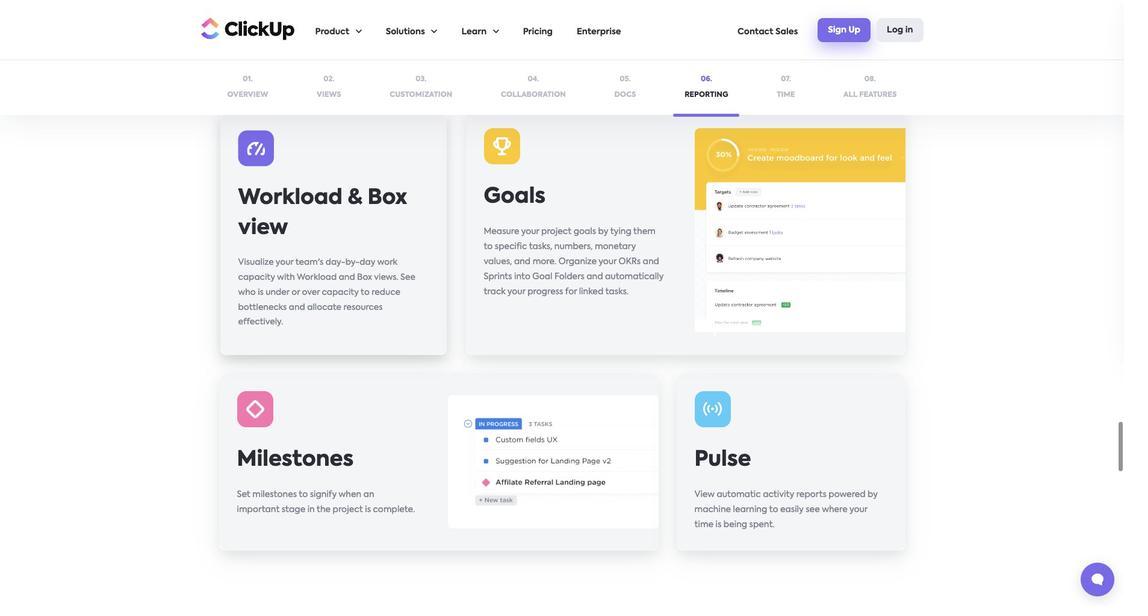 Task type: vqa. For each thing, say whether or not it's contained in the screenshot.
leftmost Template
no



Task type: locate. For each thing, give the bounding box(es) containing it.
views
[[317, 91, 341, 98]]

1 vertical spatial by
[[868, 491, 878, 499]]

activity
[[763, 491, 795, 499]]

set
[[237, 491, 250, 499]]

set milestones to signify when an important stage in the project is complete.
[[237, 491, 415, 514]]

0 horizontal spatial in
[[308, 506, 315, 514]]

to up resources
[[361, 289, 369, 297]]

0 vertical spatial project
[[542, 228, 572, 236]]

see
[[806, 506, 820, 514]]

to up values,
[[484, 243, 493, 251]]

values,
[[484, 258, 512, 266]]

capacity down visualize
[[238, 274, 275, 282]]

powered
[[829, 491, 866, 499]]

reduce
[[371, 289, 400, 297]]

your inside the visualize your team's day-by-day work capacity with workload and box views. see who is under or over capacity to reduce bottlenecks and allocate resources effectively.
[[275, 259, 293, 267]]

to inside set milestones to signify when an important stage in the project is complete.
[[299, 491, 308, 499]]

workload up over
[[297, 274, 337, 282]]

workload up 'view'
[[238, 188, 342, 209]]

box inside workload & box view
[[367, 188, 407, 209]]

0 vertical spatial box
[[367, 188, 407, 209]]

1 vertical spatial box
[[357, 274, 372, 282]]

contact sales
[[738, 28, 798, 36]]

list containing product
[[315, 1, 738, 60]]

1 vertical spatial project
[[333, 506, 363, 514]]

milestones image
[[448, 395, 659, 529]]

solutions
[[386, 28, 425, 36]]

goals
[[484, 187, 546, 208]]

1 horizontal spatial is
[[365, 506, 371, 514]]

02.
[[324, 76, 335, 83]]

0 vertical spatial by
[[599, 228, 609, 236]]

project
[[542, 228, 572, 236], [333, 506, 363, 514]]

dashboards image
[[493, 0, 927, 92]]

signify
[[310, 491, 337, 499]]

collaboration
[[501, 91, 566, 98]]

capacity up allocate
[[322, 289, 359, 297]]

your up tasks, in the left of the page
[[521, 228, 539, 236]]

enterprise
[[577, 28, 621, 36]]

01.
[[243, 76, 253, 83]]

project up tasks, in the left of the page
[[542, 228, 572, 236]]

is
[[258, 289, 263, 297], [365, 506, 371, 514], [716, 521, 722, 529]]

pricing link
[[523, 1, 553, 60]]

your down powered
[[850, 506, 868, 514]]

under
[[265, 289, 289, 297]]

to inside view automatic activity reports powered by machine learning to easily see where               your time is being spent.
[[770, 506, 779, 514]]

specific
[[495, 243, 527, 251]]

0 vertical spatial in
[[906, 26, 913, 34]]

by-
[[345, 259, 359, 267]]

day-
[[325, 259, 345, 267]]

is right time
[[716, 521, 722, 529]]

sign
[[828, 26, 847, 34]]

0 horizontal spatial by
[[599, 228, 609, 236]]

box right &
[[367, 188, 407, 209]]

2 horizontal spatial is
[[716, 521, 722, 529]]

2 vertical spatial is
[[716, 521, 722, 529]]

1 horizontal spatial by
[[868, 491, 878, 499]]

list
[[315, 1, 738, 60]]

is down an
[[365, 506, 371, 514]]

is inside set milestones to signify when an important stage in the project is complete.
[[365, 506, 371, 514]]

machine
[[695, 506, 731, 514]]

by left tying
[[599, 228, 609, 236]]

or
[[291, 289, 300, 297]]

box
[[367, 188, 407, 209], [357, 274, 372, 282]]

organize
[[559, 258, 597, 266]]

workload
[[238, 188, 342, 209], [297, 274, 337, 282]]

05.
[[620, 76, 631, 83]]

is inside the visualize your team's day-by-day work capacity with workload and box views. see who is under or over capacity to reduce bottlenecks and allocate resources effectively.
[[258, 289, 263, 297]]

goals
[[574, 228, 596, 236]]

0 horizontal spatial project
[[333, 506, 363, 514]]

by inside measure your project goals by tying them to specific tasks, numbers, monetary values, and more. organize your okrs and sprints into goal folders and automatically track your progress               for linked tasks.
[[599, 228, 609, 236]]

all
[[844, 91, 858, 98]]

and down the by-
[[339, 274, 355, 282]]

1 vertical spatial in
[[308, 506, 315, 514]]

to up stage
[[299, 491, 308, 499]]

1 vertical spatial capacity
[[322, 289, 359, 297]]

workload inside workload & box view
[[238, 188, 342, 209]]

automatic
[[717, 491, 761, 499]]

04.
[[528, 76, 539, 83]]

by
[[599, 228, 609, 236], [868, 491, 878, 499]]

0 horizontal spatial is
[[258, 289, 263, 297]]

0 vertical spatial workload
[[238, 188, 342, 209]]

and right okrs on the top of the page
[[643, 258, 660, 266]]

workload inside the visualize your team's day-by-day work capacity with workload and box views. see who is under or over capacity to reduce bottlenecks and allocate resources effectively.
[[297, 274, 337, 282]]

log in link
[[877, 18, 924, 42]]

is right who
[[258, 289, 263, 297]]

allocate
[[307, 304, 341, 312]]

1 horizontal spatial in
[[906, 26, 913, 34]]

project down when
[[333, 506, 363, 514]]

your down into
[[508, 288, 526, 296]]

contact
[[738, 28, 774, 36]]

0 vertical spatial is
[[258, 289, 263, 297]]

in right log
[[906, 26, 913, 34]]

view
[[695, 491, 715, 499]]

customization
[[390, 91, 453, 98]]

easily
[[781, 506, 804, 514]]

your up with
[[275, 259, 293, 267]]

with
[[277, 274, 295, 282]]

log in
[[887, 26, 913, 34]]

up
[[849, 26, 861, 34]]

07.
[[781, 76, 791, 83]]

learn button
[[462, 1, 499, 60]]

in left the
[[308, 506, 315, 514]]

features
[[860, 91, 897, 98]]

your inside view automatic activity reports powered by machine learning to easily see where               your time is being spent.
[[850, 506, 868, 514]]

in
[[906, 26, 913, 34], [308, 506, 315, 514]]

visualize
[[238, 259, 274, 267]]

1 horizontal spatial project
[[542, 228, 572, 236]]

08.
[[865, 76, 876, 83]]

0 horizontal spatial capacity
[[238, 274, 275, 282]]

an
[[364, 491, 374, 499]]

work
[[377, 259, 397, 267]]

log
[[887, 26, 904, 34]]

view automatic activity reports powered by machine learning to easily see where               your time is being spent.
[[695, 491, 878, 529]]

box down day
[[357, 274, 372, 282]]

and
[[514, 258, 531, 266], [643, 258, 660, 266], [587, 273, 603, 281], [339, 274, 355, 282], [289, 304, 305, 312]]

docs
[[615, 91, 636, 98]]

by right powered
[[868, 491, 878, 499]]

to down activity at right bottom
[[770, 506, 779, 514]]

your
[[521, 228, 539, 236], [599, 258, 617, 266], [275, 259, 293, 267], [508, 288, 526, 296], [850, 506, 868, 514]]

1 vertical spatial is
[[365, 506, 371, 514]]

stage
[[282, 506, 306, 514]]

linked
[[579, 288, 604, 296]]

1 vertical spatial workload
[[297, 274, 337, 282]]

measure your project goals by tying them to specific tasks, numbers, monetary values, and more. organize your okrs and sprints into goal folders and automatically track your progress               for linked tasks.
[[484, 228, 664, 296]]

time
[[777, 91, 795, 98]]



Task type: describe. For each thing, give the bounding box(es) containing it.
project inside measure your project goals by tying them to specific tasks, numbers, monetary values, and more. organize your okrs and sprints into goal folders and automatically track your progress               for linked tasks.
[[542, 228, 572, 236]]

day
[[359, 259, 375, 267]]

by inside view automatic activity reports powered by machine learning to easily see where               your time is being spent.
[[868, 491, 878, 499]]

effectively.
[[238, 318, 283, 327]]

sign up button
[[818, 18, 871, 42]]

see
[[400, 274, 415, 282]]

complete.
[[373, 506, 415, 514]]

is inside view automatic activity reports powered by machine learning to easily see where               your time is being spent.
[[716, 521, 722, 529]]

to inside the visualize your team's day-by-day work capacity with workload and box views. see who is under or over capacity to reduce bottlenecks and allocate resources effectively.
[[361, 289, 369, 297]]

in inside set milestones to signify when an important stage in the project is complete.
[[308, 506, 315, 514]]

view
[[238, 218, 288, 239]]

visualize your team's day-by-day work capacity with workload and box views. see who is under or over capacity to reduce bottlenecks and allocate resources effectively.
[[238, 259, 415, 327]]

pulse
[[695, 450, 751, 471]]

milestones
[[237, 450, 354, 471]]

more.
[[533, 258, 557, 266]]

sprints
[[484, 273, 512, 281]]

numbers,
[[555, 243, 593, 251]]

team's
[[295, 259, 323, 267]]

into
[[514, 273, 531, 281]]

all features
[[844, 91, 897, 98]]

and up linked
[[587, 273, 603, 281]]

03.
[[416, 76, 427, 83]]

tying
[[611, 228, 632, 236]]

when
[[339, 491, 362, 499]]

resources
[[343, 304, 383, 312]]

where
[[822, 506, 848, 514]]

measure
[[484, 228, 520, 236]]

goals image
[[695, 128, 906, 337]]

to inside measure your project goals by tying them to specific tasks, numbers, monetary values, and more. organize your okrs and sprints into goal folders and automatically track your progress               for linked tasks.
[[484, 243, 493, 251]]

contact sales link
[[738, 1, 798, 60]]

box inside the visualize your team's day-by-day work capacity with workload and box views. see who is under or over capacity to reduce bottlenecks and allocate resources effectively.
[[357, 274, 372, 282]]

and up into
[[514, 258, 531, 266]]

product button
[[315, 1, 362, 60]]

and down or at left
[[289, 304, 305, 312]]

product
[[315, 28, 349, 36]]

them
[[634, 228, 656, 236]]

sign up
[[828, 26, 861, 34]]

enterprise link
[[577, 1, 621, 60]]

tasks.
[[606, 288, 629, 296]]

time
[[695, 521, 714, 529]]

tasks,
[[529, 243, 553, 251]]

sales
[[776, 28, 798, 36]]

views.
[[374, 274, 398, 282]]

bottlenecks
[[238, 304, 287, 312]]

track
[[484, 288, 506, 296]]

solutions button
[[386, 1, 438, 60]]

for
[[566, 288, 577, 296]]

the
[[317, 506, 331, 514]]

your down monetary
[[599, 258, 617, 266]]

okrs
[[619, 258, 641, 266]]

spent.
[[750, 521, 775, 529]]

goal
[[533, 273, 553, 281]]

learn
[[462, 28, 487, 36]]

reports
[[797, 491, 827, 499]]

pricing
[[523, 28, 553, 36]]

folders
[[555, 273, 585, 281]]

0 vertical spatial capacity
[[238, 274, 275, 282]]

monetary
[[595, 243, 636, 251]]

milestones
[[253, 491, 297, 499]]

over
[[302, 289, 320, 297]]

1 horizontal spatial capacity
[[322, 289, 359, 297]]

important
[[237, 506, 280, 514]]

06.
[[701, 76, 713, 83]]

&
[[348, 188, 362, 209]]

progress
[[528, 288, 563, 296]]

overview
[[227, 91, 268, 98]]

learning
[[733, 506, 768, 514]]

main navigation element
[[315, 1, 924, 60]]

who
[[238, 289, 256, 297]]

project inside set milestones to signify when an important stage in the project is complete.
[[333, 506, 363, 514]]

being
[[724, 521, 748, 529]]

workload & box view
[[238, 188, 407, 239]]



